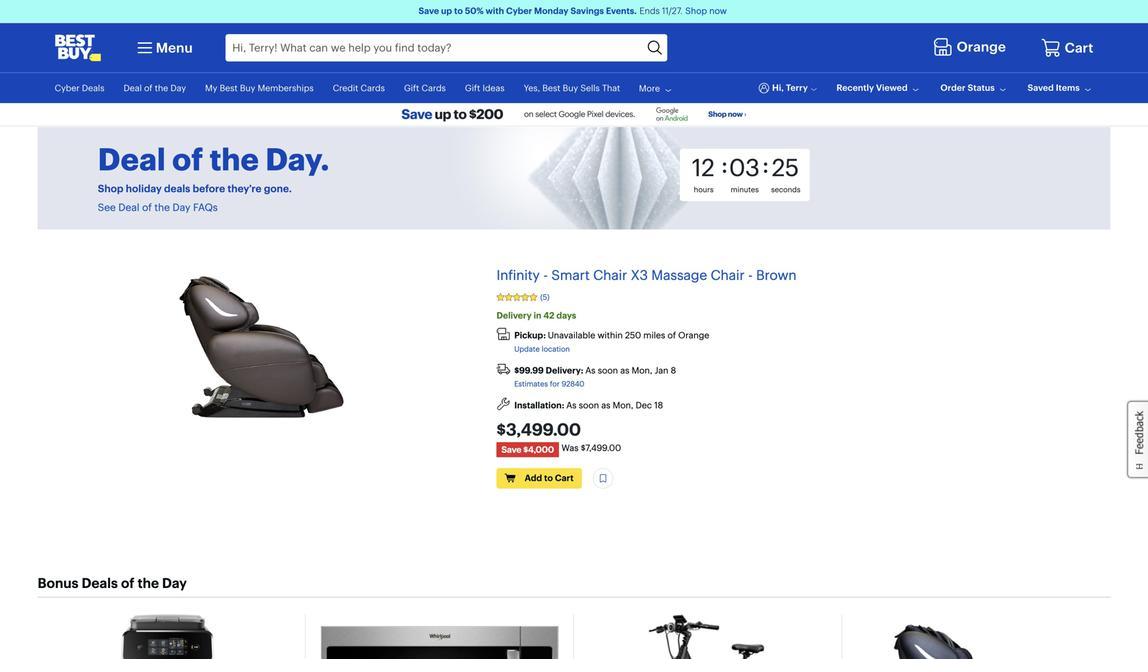 Task type: locate. For each thing, give the bounding box(es) containing it.
save image
[[598, 473, 608, 484]]

to right up
[[454, 5, 463, 16]]

0 horizontal spatial shop
[[98, 182, 123, 195]]

0 horizontal spatial save
[[418, 5, 439, 16]]

as inside $99.99 delivery: as soon as mon, jan 8 estimates for 92840
[[585, 365, 596, 376]]

as
[[585, 365, 596, 376], [566, 400, 577, 411]]

infinity - smart chair x3 massage chair - brown link
[[497, 266, 1100, 284]]

1 horizontal spatial -
[[748, 267, 753, 284]]

25
[[772, 153, 799, 182]]

cart down the was
[[555, 473, 574, 484]]

soon
[[598, 365, 618, 376], [579, 400, 599, 411]]

memberships
[[258, 83, 314, 94]]

soon down the pickup: unavailable within 250 miles of orange update location
[[598, 365, 618, 376]]

best right yes, at the left top
[[542, 83, 560, 94]]

save for save $4,000
[[501, 444, 521, 455]]

42
[[543, 310, 554, 321]]

0 horizontal spatial chair
[[593, 267, 627, 284]]

1 horizontal spatial as
[[620, 365, 629, 376]]

1 vertical spatial cart
[[555, 473, 574, 484]]

0 horizontal spatial best
[[220, 83, 238, 94]]

best
[[220, 83, 238, 94], [542, 83, 560, 94]]

mon, left jan
[[632, 365, 652, 376]]

the
[[155, 83, 168, 94], [209, 140, 259, 178], [154, 201, 170, 214], [138, 575, 159, 592]]

2 buy from the left
[[563, 83, 578, 94]]

1 horizontal spatial to
[[544, 473, 553, 484]]

mon, left dec
[[613, 400, 633, 411]]

dec
[[636, 400, 652, 411]]

:
[[721, 150, 728, 179], [762, 150, 769, 179]]

savings
[[570, 5, 604, 16]]

estimates
[[514, 379, 548, 389]]

orange inside the pickup: unavailable within 250 miles of orange update location
[[678, 330, 709, 341]]

as right delivery:
[[585, 365, 596, 376]]

0 horizontal spatial orange
[[678, 330, 709, 341]]

deals inside utility element
[[82, 83, 104, 94]]

gone.
[[264, 182, 292, 195]]

1 deals from the top
[[82, 83, 104, 94]]

1 horizontal spatial as
[[585, 365, 596, 376]]

viewed
[[876, 82, 908, 93]]

0 horizontal spatial cards
[[361, 83, 385, 94]]

1 vertical spatial deal
[[98, 140, 166, 178]]

best right "my"
[[220, 83, 238, 94]]

1 vertical spatial save
[[501, 444, 521, 455]]

0 vertical spatial mon,
[[632, 365, 652, 376]]

shop up see at top
[[98, 182, 123, 195]]

0 vertical spatial deal
[[124, 83, 142, 94]]

gift ideas link
[[465, 83, 505, 94]]

best for my
[[220, 83, 238, 94]]

menu button
[[134, 37, 193, 59]]

day.
[[265, 140, 329, 178]]

cards for credit cards
[[361, 83, 385, 94]]

faqs
[[193, 201, 218, 214]]

0 vertical spatial cart
[[1065, 39, 1093, 56]]

2 chair from the left
[[711, 267, 745, 284]]

1 best from the left
[[220, 83, 238, 94]]

as
[[620, 365, 629, 376], [601, 400, 610, 411]]

sells
[[580, 83, 600, 94]]

that
[[602, 83, 620, 94]]

12 hours
[[692, 153, 715, 194]]

1 gift from the left
[[404, 83, 419, 94]]

1 - from the left
[[543, 267, 548, 284]]

2 gift from the left
[[465, 83, 480, 94]]

0 horizontal spatial :
[[721, 150, 728, 179]]

0 horizontal spatial -
[[543, 267, 548, 284]]

1 horizontal spatial save
[[501, 444, 521, 455]]

utility element
[[55, 73, 1093, 103]]

0 horizontal spatial cart
[[555, 473, 574, 484]]

orange
[[957, 38, 1006, 55], [678, 330, 709, 341]]

1 vertical spatial shop
[[98, 182, 123, 195]]

x3
[[631, 267, 648, 284]]

hours
[[694, 185, 714, 194]]

credit cards
[[333, 83, 385, 94]]

1 horizontal spatial gift
[[465, 83, 480, 94]]

0 vertical spatial deals
[[82, 83, 104, 94]]

chair left x3
[[593, 267, 627, 284]]

cards down type to search. navigate forward to hear suggestions text field
[[422, 83, 446, 94]]

0 vertical spatial as
[[585, 365, 596, 376]]

to right add
[[544, 473, 553, 484]]

gift left ideas
[[465, 83, 480, 94]]

buy left sells
[[563, 83, 578, 94]]

: 03 minutes : 25 seconds
[[721, 150, 801, 194]]

day
[[171, 83, 186, 94], [173, 201, 190, 214], [162, 575, 187, 592]]

was $7,499.00
[[562, 443, 621, 454]]

92840
[[562, 379, 584, 389]]

advertisement region
[[243, 103, 905, 126]]

gift down type to search. navigate forward to hear suggestions text field
[[404, 83, 419, 94]]

1 horizontal spatial buy
[[563, 83, 578, 94]]

recently
[[837, 82, 874, 93]]

0 horizontal spatial to
[[454, 5, 463, 16]]

pickup: unavailable within 250 miles of orange update location
[[514, 330, 709, 354]]

0 horizontal spatial cyber
[[55, 83, 80, 94]]

0 horizontal spatial buy
[[240, 83, 255, 94]]

buy right "my"
[[240, 83, 255, 94]]

$7,499.00
[[581, 443, 621, 454]]

save left $4,000
[[501, 444, 521, 455]]

deals right bonus on the bottom of the page
[[82, 575, 118, 592]]

$99.99 delivery: as soon as mon, jan 8 estimates for 92840
[[514, 365, 676, 389]]

as down $99.99 delivery: as soon as mon, jan 8 estimates for 92840
[[601, 400, 610, 411]]

1 vertical spatial orange
[[678, 330, 709, 341]]

as down the pickup: unavailable within 250 miles of orange update location
[[620, 365, 629, 376]]

1 cards from the left
[[361, 83, 385, 94]]

save left up
[[418, 5, 439, 16]]

orange right miles
[[678, 330, 709, 341]]

infinity
[[497, 267, 540, 284]]

day inside deal of the day. shop holiday deals before they're gone. see deal of the day faqs
[[173, 201, 190, 214]]

shop
[[685, 5, 707, 16], [98, 182, 123, 195]]

0 vertical spatial as
[[620, 365, 629, 376]]

- left the brown
[[748, 267, 753, 284]]

as inside $99.99 delivery: as soon as mon, jan 8 estimates for 92840
[[620, 365, 629, 376]]

deal right see at top
[[118, 201, 139, 214]]

1 vertical spatial as
[[566, 400, 577, 411]]

0 vertical spatial cyber
[[506, 5, 532, 16]]

best for yes,
[[542, 83, 560, 94]]

add to cart button
[[497, 468, 582, 489]]

1 horizontal spatial shop
[[685, 5, 707, 16]]

0 vertical spatial shop
[[685, 5, 707, 16]]

0 horizontal spatial gift
[[404, 83, 419, 94]]

0 vertical spatial soon
[[598, 365, 618, 376]]

1 buy from the left
[[240, 83, 255, 94]]

gift cards
[[404, 83, 446, 94]]

cyber deals
[[55, 83, 104, 94]]

soon inside $99.99 delivery: as soon as mon, jan 8 estimates for 92840
[[598, 365, 618, 376]]

cart right cart icon
[[1065, 39, 1093, 56]]

deal of the day. shop holiday deals before they're gone. see deal of the day faqs
[[98, 140, 329, 214]]

gift ideas
[[465, 83, 505, 94]]

add to cart
[[525, 473, 574, 484]]

save up to 50% with cyber monday savings events. ends 11/27. shop now
[[418, 5, 727, 16]]

2 deals from the top
[[82, 575, 118, 592]]

$3,499.00
[[497, 419, 581, 440]]

cards for gift cards
[[422, 83, 446, 94]]

deal for day.
[[98, 140, 166, 178]]

buy for sells
[[563, 83, 578, 94]]

cyber down bestbuy.com image
[[55, 83, 80, 94]]

soon down 92840
[[579, 400, 599, 411]]

to inside "button"
[[544, 473, 553, 484]]

1 horizontal spatial :
[[762, 150, 769, 179]]

unavailable
[[548, 330, 595, 341]]

orange up status
[[957, 38, 1006, 55]]

1 vertical spatial deals
[[82, 575, 118, 592]]

order status
[[940, 82, 995, 93]]

massage
[[651, 267, 707, 284]]

as down 92840
[[566, 400, 577, 411]]

- up the (5)
[[543, 267, 548, 284]]

deal inside utility element
[[124, 83, 142, 94]]

2 vertical spatial day
[[162, 575, 187, 592]]

1 horizontal spatial best
[[542, 83, 560, 94]]

1 vertical spatial to
[[544, 473, 553, 484]]

was
[[562, 443, 579, 454]]

: left the 03
[[721, 150, 728, 179]]

0 vertical spatial day
[[171, 83, 186, 94]]

yes, best buy sells that
[[524, 83, 620, 94]]

installation: as soon as mon, dec 18
[[514, 400, 663, 411]]

1 horizontal spatial chair
[[711, 267, 745, 284]]

1 vertical spatial day
[[173, 201, 190, 214]]

deal up holiday
[[98, 140, 166, 178]]

cards right credit
[[361, 83, 385, 94]]

more button
[[639, 83, 674, 95]]

shop left now
[[685, 5, 707, 16]]

the inside utility element
[[155, 83, 168, 94]]

recently viewed
[[837, 82, 908, 93]]

1 vertical spatial as
[[601, 400, 610, 411]]

0 vertical spatial save
[[418, 5, 439, 16]]

now
[[709, 5, 727, 16]]

1 vertical spatial cyber
[[55, 83, 80, 94]]

day inside utility element
[[171, 83, 186, 94]]

cart
[[1065, 39, 1093, 56], [555, 473, 574, 484]]

-
[[543, 267, 548, 284], [748, 267, 753, 284]]

delivery
[[497, 310, 532, 321]]

delivery in 42 days
[[497, 310, 576, 321]]

deals down bestbuy.com image
[[82, 83, 104, 94]]

minutes
[[731, 185, 759, 194]]

gift
[[404, 83, 419, 94], [465, 83, 480, 94]]

8
[[671, 365, 676, 376]]

: left 25
[[762, 150, 769, 179]]

1 horizontal spatial orange
[[957, 38, 1006, 55]]

1 vertical spatial soon
[[579, 400, 599, 411]]

buy for memberships
[[240, 83, 255, 94]]

cyber right with
[[506, 5, 532, 16]]

1 horizontal spatial cart
[[1065, 39, 1093, 56]]

deals
[[82, 83, 104, 94], [82, 575, 118, 592]]

2 cards from the left
[[422, 83, 446, 94]]

of inside the pickup: unavailable within 250 miles of orange update location
[[668, 330, 676, 341]]

1 chair from the left
[[593, 267, 627, 284]]

mon, inside $99.99 delivery: as soon as mon, jan 8 estimates for 92840
[[632, 365, 652, 376]]

deal down menu dropdown button
[[124, 83, 142, 94]]

0 horizontal spatial as
[[601, 400, 610, 411]]

delivery:
[[546, 365, 583, 376]]

chair right massage
[[711, 267, 745, 284]]

0 horizontal spatial as
[[566, 400, 577, 411]]

orange button
[[933, 35, 1009, 61]]

up
[[441, 5, 452, 16]]

0 vertical spatial orange
[[957, 38, 1006, 55]]

1 horizontal spatial cards
[[422, 83, 446, 94]]

2 best from the left
[[542, 83, 560, 94]]



Task type: vqa. For each thing, say whether or not it's contained in the screenshot.
"Day"
yes



Task type: describe. For each thing, give the bounding box(es) containing it.
ideas
[[483, 83, 505, 94]]

monday
[[534, 5, 568, 16]]

add
[[525, 473, 542, 484]]

hi, terry button
[[759, 81, 817, 95]]

2 : from the left
[[762, 150, 769, 179]]

$4,000
[[523, 444, 554, 455]]

yes, best buy sells that link
[[524, 83, 620, 94]]

12
[[692, 153, 715, 182]]

shop inside deal of the day. shop holiday deals before they're gone. see deal of the day faqs
[[98, 182, 123, 195]]

recently viewed button
[[837, 82, 921, 94]]

in
[[534, 310, 541, 321]]

they're
[[227, 182, 262, 195]]

orange inside dropdown button
[[957, 38, 1006, 55]]

cyber deals link
[[55, 83, 104, 94]]

hi,
[[772, 82, 784, 93]]

bestbuy.com image
[[55, 34, 101, 61]]

events.
[[606, 5, 637, 16]]

before
[[193, 182, 225, 195]]

credit cards link
[[333, 83, 385, 94]]

more
[[639, 83, 660, 94]]

03
[[729, 153, 760, 182]]

saved items button
[[1028, 82, 1093, 94]]

gift cards link
[[404, 83, 446, 94]]

2 - from the left
[[748, 267, 753, 284]]

location
[[542, 344, 570, 354]]

installation:
[[514, 400, 564, 411]]

holiday
[[126, 182, 162, 195]]

within
[[598, 330, 623, 341]]

$99.99
[[514, 365, 544, 376]]

saved items
[[1028, 82, 1080, 93]]

my best buy memberships
[[205, 83, 314, 94]]

order
[[940, 82, 966, 93]]

status
[[968, 82, 995, 93]]

hi, terry
[[772, 82, 808, 93]]

days
[[556, 310, 576, 321]]

seconds
[[771, 185, 801, 194]]

menu
[[156, 39, 193, 56]]

see deal of the day faqs link
[[98, 201, 218, 214]]

shop now link
[[683, 5, 730, 16]]

1 : from the left
[[721, 150, 728, 179]]

(5)
[[540, 292, 550, 302]]

update
[[514, 344, 540, 354]]

deal of the day link
[[124, 83, 186, 94]]

deal for day
[[124, 83, 142, 94]]

0 vertical spatial to
[[454, 5, 463, 16]]

infinity - smart chair x3 massage chair - brown
[[497, 267, 797, 284]]

brown
[[756, 267, 797, 284]]

cart link
[[1041, 38, 1093, 58]]

50%
[[465, 5, 484, 16]]

1 vertical spatial mon,
[[613, 400, 633, 411]]

credit
[[333, 83, 358, 94]]

jan
[[655, 365, 668, 376]]

deals
[[164, 182, 190, 195]]

Type to search. Navigate forward to hear suggestions text field
[[226, 34, 643, 61]]

my best buy memberships link
[[205, 83, 314, 94]]

deals for cyber
[[82, 83, 104, 94]]

order status button
[[940, 82, 1008, 94]]

(5) link
[[497, 292, 1100, 302]]

smart
[[551, 267, 590, 284]]

2 vertical spatial deal
[[118, 201, 139, 214]]

gift for gift cards
[[404, 83, 419, 94]]

cart icon image
[[1041, 38, 1061, 58]]

my
[[205, 83, 217, 94]]

11/27.
[[662, 5, 683, 16]]

bonus
[[38, 575, 78, 592]]

1 horizontal spatial cyber
[[506, 5, 532, 16]]

pickup:
[[514, 330, 546, 341]]

update location button
[[514, 344, 570, 354]]

see
[[98, 201, 116, 214]]

save $4,000
[[501, 444, 554, 455]]

miles
[[643, 330, 665, 341]]

for
[[550, 379, 560, 389]]

estimates for 92840 button
[[514, 379, 584, 389]]

yes,
[[524, 83, 540, 94]]

250
[[625, 330, 641, 341]]

cyber inside utility element
[[55, 83, 80, 94]]

deals for bonus
[[82, 575, 118, 592]]

18
[[654, 400, 663, 411]]

save for save up to 50% with cyber monday savings events. ends 11/27. shop now
[[418, 5, 439, 16]]

gift for gift ideas
[[465, 83, 480, 94]]

bonus deals of the day
[[38, 575, 187, 592]]

of inside utility element
[[144, 83, 152, 94]]

cart inside "button"
[[555, 473, 574, 484]]

terry
[[786, 82, 808, 93]]

saved
[[1028, 82, 1054, 93]]



